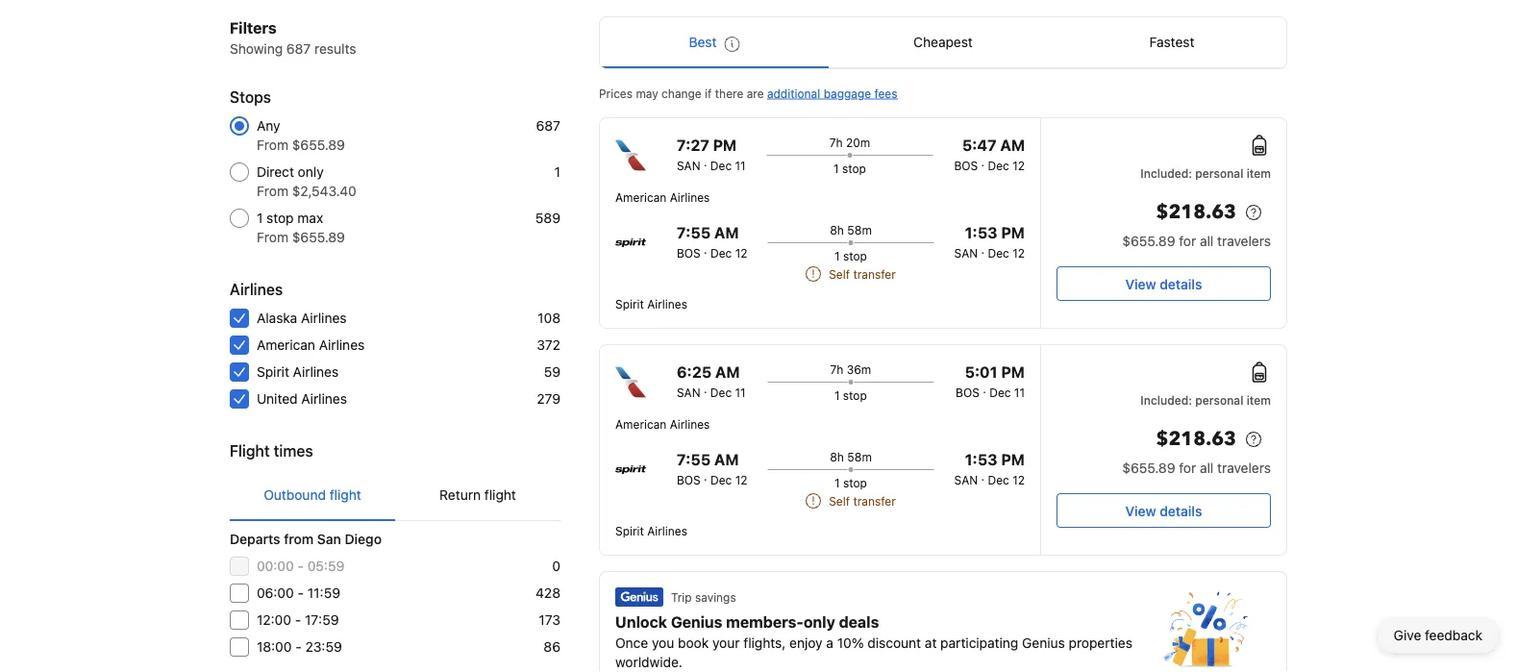 Task type: describe. For each thing, give the bounding box(es) containing it.
unlock genius members-only deals once you book your flights, enjoy a 10% discount at participating genius properties worldwide.
[[616, 613, 1133, 670]]

fees
[[875, 87, 898, 100]]

1 vertical spatial genius
[[1023, 635, 1066, 651]]

from inside any from $655.89
[[257, 137, 289, 153]]

are
[[747, 87, 764, 100]]

$218.63 for am
[[1157, 199, 1237, 226]]

59
[[544, 364, 561, 380]]

spirit airlines for 7:27 pm
[[616, 297, 688, 311]]

7h for pm
[[830, 136, 843, 149]]

7h 36m
[[830, 363, 872, 376]]

279
[[537, 391, 561, 407]]

1 vertical spatial spirit
[[257, 364, 289, 380]]

at
[[925, 635, 937, 651]]

0
[[552, 558, 561, 574]]

7h for am
[[830, 363, 844, 376]]

12:00 - 17:59
[[257, 612, 339, 628]]

. inside the "7:27 pm san . dec 11"
[[704, 155, 707, 168]]

your
[[713, 635, 740, 651]]

for for 5:47 am
[[1179, 233, 1197, 249]]

filters showing 687 results
[[230, 19, 356, 57]]

outbound flight
[[264, 487, 361, 503]]

stops
[[230, 88, 271, 106]]

airlines up "trip"
[[648, 524, 688, 538]]

return flight button
[[395, 470, 561, 520]]

view details for pm
[[1126, 503, 1203, 519]]

1 vertical spatial american airlines
[[257, 337, 365, 353]]

item for 5:47 am
[[1247, 166, 1272, 180]]

$218.63 region for pm
[[1057, 424, 1272, 459]]

5:01 pm bos . dec 11
[[956, 363, 1025, 399]]

00:00
[[257, 558, 294, 574]]

enjoy
[[790, 635, 823, 651]]

from
[[284, 531, 314, 547]]

any
[[257, 118, 280, 134]]

once
[[616, 635, 648, 651]]

american for 7:27
[[616, 190, 667, 204]]

00:00 - 05:59
[[257, 558, 345, 574]]

san inside the "7:27 pm san . dec 11"
[[677, 159, 701, 172]]

american airlines for 7:27
[[616, 190, 710, 204]]

alaska airlines
[[257, 310, 347, 326]]

return
[[440, 487, 481, 503]]

from inside direct only from $2,543.40
[[257, 183, 289, 199]]

12 inside 5:47 am bos . dec 12
[[1013, 159, 1025, 172]]

6:25
[[677, 363, 712, 381]]

. inside 5:01 pm bos . dec 11
[[983, 382, 987, 395]]

deals
[[839, 613, 879, 631]]

1 vertical spatial spirit airlines
[[257, 364, 339, 380]]

additional baggage fees link
[[767, 87, 898, 100]]

23:59
[[305, 639, 342, 655]]

give feedback button
[[1379, 618, 1499, 653]]

cheapest button
[[829, 17, 1058, 67]]

change
[[662, 87, 702, 100]]

prices may change if there are additional baggage fees
[[599, 87, 898, 100]]

86
[[544, 639, 561, 655]]

a
[[827, 635, 834, 651]]

. inside 5:47 am bos . dec 12
[[982, 155, 985, 168]]

airlines right united
[[301, 391, 347, 407]]

11 for 6:25 am
[[735, 386, 746, 399]]

17:59
[[305, 612, 339, 628]]

there
[[715, 87, 744, 100]]

book
[[678, 635, 709, 651]]

san inside 6:25 am san . dec 11
[[677, 386, 701, 399]]

savings
[[695, 591, 736, 604]]

alaska
[[257, 310, 297, 326]]

372
[[537, 337, 561, 353]]

- for 06:00
[[298, 585, 304, 601]]

1:53 pm san . dec 12 for 5:01
[[955, 451, 1025, 487]]

american for 6:25
[[616, 417, 667, 431]]

7:27
[[677, 136, 710, 154]]

108
[[538, 310, 561, 326]]

give feedback
[[1394, 628, 1483, 643]]

details for am
[[1160, 276, 1203, 292]]

11:59
[[308, 585, 340, 601]]

additional
[[767, 87, 821, 100]]

6:25 am san . dec 11
[[677, 363, 746, 399]]

any from $655.89
[[257, 118, 345, 153]]

spirit for 6:25
[[616, 524, 644, 538]]

feedback
[[1426, 628, 1483, 643]]

8h 58m for am
[[830, 450, 872, 464]]

5:01
[[965, 363, 998, 381]]

you
[[652, 635, 675, 651]]

$655.89 inside the 1 stop max from $655.89
[[292, 229, 345, 245]]

participating
[[941, 635, 1019, 651]]

view details button for 5:01 pm
[[1057, 493, 1272, 528]]

7:55 for 7:27
[[677, 224, 711, 242]]

flight times
[[230, 442, 313, 460]]

best image
[[725, 37, 740, 52]]

included: personal item for am
[[1141, 166, 1272, 180]]

am down 6:25 am san . dec 11
[[715, 451, 739, 469]]

flight
[[230, 442, 270, 460]]

best button
[[600, 17, 829, 67]]

stop inside the 1 stop max from $655.89
[[267, 210, 294, 226]]

tab list for prices may change if there are
[[600, 17, 1287, 69]]

fastest button
[[1058, 17, 1287, 67]]

. down 5:47 am bos . dec 12
[[982, 242, 985, 256]]

personal for pm
[[1196, 393, 1244, 407]]

7:27 pm san . dec 11
[[677, 136, 746, 172]]

1 vertical spatial 687
[[536, 118, 561, 134]]

12:00
[[257, 612, 291, 628]]

properties
[[1069, 635, 1133, 651]]

baggage
[[824, 87, 871, 100]]

direct only from $2,543.40
[[257, 164, 357, 199]]

times
[[274, 442, 313, 460]]

fastest
[[1150, 34, 1195, 50]]

if
[[705, 87, 712, 100]]

5:47
[[963, 136, 997, 154]]

$655.89 for all travelers for am
[[1123, 233, 1272, 249]]

worldwide.
[[616, 655, 683, 670]]

included: personal item for pm
[[1141, 393, 1272, 407]]

18:00
[[257, 639, 292, 655]]

flight for return flight
[[485, 487, 516, 503]]

details for pm
[[1160, 503, 1203, 519]]

cheapest
[[914, 34, 973, 50]]

687 inside filters showing 687 results
[[287, 41, 311, 57]]

return flight
[[440, 487, 516, 503]]

united
[[257, 391, 298, 407]]

spirit airlines for 6:25 am
[[616, 524, 688, 538]]



Task type: locate. For each thing, give the bounding box(es) containing it.
- right 18:00 at left
[[296, 639, 302, 655]]

1 view details from the top
[[1126, 276, 1203, 292]]

1 vertical spatial american
[[257, 337, 315, 353]]

1 all from the top
[[1200, 233, 1214, 249]]

personal for am
[[1196, 166, 1244, 180]]

1 vertical spatial 58m
[[848, 450, 872, 464]]

0 vertical spatial all
[[1200, 233, 1214, 249]]

pm down 5:47 am bos . dec 12
[[1002, 224, 1025, 242]]

2 8h from the top
[[830, 450, 844, 464]]

1 view from the top
[[1126, 276, 1157, 292]]

tab list containing outbound flight
[[230, 470, 561, 522]]

12
[[1013, 159, 1025, 172], [735, 246, 748, 260], [1013, 246, 1025, 260], [735, 473, 748, 487], [1013, 473, 1025, 487]]

dec inside 5:47 am bos . dec 12
[[988, 159, 1010, 172]]

flights,
[[744, 635, 786, 651]]

tab list up "fees"
[[600, 17, 1287, 69]]

11 inside 6:25 am san . dec 11
[[735, 386, 746, 399]]

2 1:53 pm san . dec 12 from the top
[[955, 451, 1025, 487]]

spirit up united
[[257, 364, 289, 380]]

only up a
[[804, 613, 836, 631]]

airlines down alaska airlines at the left of the page
[[319, 337, 365, 353]]

only inside direct only from $2,543.40
[[298, 164, 324, 180]]

details
[[1160, 276, 1203, 292], [1160, 503, 1203, 519]]

0 vertical spatial self transfer
[[829, 267, 896, 281]]

travelers for 5:47 am
[[1218, 233, 1272, 249]]

1 vertical spatial only
[[804, 613, 836, 631]]

travelers for 5:01 pm
[[1218, 460, 1272, 476]]

view details button
[[1057, 266, 1272, 301], [1057, 493, 1272, 528]]

spirit airlines up united airlines
[[257, 364, 339, 380]]

best
[[689, 34, 717, 50]]

2 8h 58m from the top
[[830, 450, 872, 464]]

1 58m from the top
[[848, 223, 872, 237]]

1 vertical spatial self transfer
[[829, 494, 896, 508]]

1 horizontal spatial only
[[804, 613, 836, 631]]

am right 6:25
[[716, 363, 740, 381]]

11 inside 5:01 pm bos . dec 11
[[1015, 386, 1025, 399]]

36m
[[847, 363, 872, 376]]

1 7:55 from the top
[[677, 224, 711, 242]]

11 for 7:27 pm
[[735, 159, 746, 172]]

1:53 pm san . dec 12 down 5:47 am bos . dec 12
[[955, 224, 1025, 260]]

. inside 6:25 am san . dec 11
[[704, 382, 707, 395]]

58m down 36m
[[848, 450, 872, 464]]

1 transfer from the top
[[854, 267, 896, 281]]

genius left properties
[[1023, 635, 1066, 651]]

flight
[[330, 487, 361, 503], [485, 487, 516, 503]]

0 vertical spatial self
[[829, 267, 850, 281]]

trip savings
[[671, 591, 736, 604]]

1 vertical spatial 8h 58m
[[830, 450, 872, 464]]

7:55 for 6:25
[[677, 451, 711, 469]]

spirit right 108
[[616, 297, 644, 311]]

8h down 7h 20m
[[830, 223, 844, 237]]

spirit airlines up 6:25
[[616, 297, 688, 311]]

1:53 down 5:47 am bos . dec 12
[[965, 224, 998, 242]]

transfer for 5:47
[[854, 267, 896, 281]]

- for 12:00
[[295, 612, 301, 628]]

1 vertical spatial 7:55
[[677, 451, 711, 469]]

genius up book in the left bottom of the page
[[671, 613, 723, 631]]

7h left 36m
[[830, 363, 844, 376]]

1 vertical spatial self
[[829, 494, 850, 508]]

2 item from the top
[[1247, 393, 1272, 407]]

0 horizontal spatial only
[[298, 164, 324, 180]]

428
[[536, 585, 561, 601]]

results
[[315, 41, 356, 57]]

$218.63 region
[[1057, 197, 1272, 232], [1057, 424, 1272, 459]]

5:47 am bos . dec 12
[[955, 136, 1025, 172]]

item for 5:01 pm
[[1247, 393, 1272, 407]]

7:55 am bos . dec 12 for 7:27
[[677, 224, 748, 260]]

view
[[1126, 276, 1157, 292], [1126, 503, 1157, 519]]

american
[[616, 190, 667, 204], [257, 337, 315, 353], [616, 417, 667, 431]]

7:55 down 6:25 am san . dec 11
[[677, 451, 711, 469]]

7:55 am bos . dec 12
[[677, 224, 748, 260], [677, 451, 748, 487]]

from
[[257, 137, 289, 153], [257, 183, 289, 199], [257, 229, 289, 245]]

2 view details from the top
[[1126, 503, 1203, 519]]

spirit airlines
[[616, 297, 688, 311], [257, 364, 339, 380], [616, 524, 688, 538]]

0 vertical spatial 1:53 pm san . dec 12
[[955, 224, 1025, 260]]

1 vertical spatial details
[[1160, 503, 1203, 519]]

2 58m from the top
[[848, 450, 872, 464]]

2 view from the top
[[1126, 503, 1157, 519]]

. down 6:25
[[704, 382, 707, 395]]

0 vertical spatial transfer
[[854, 267, 896, 281]]

2 vertical spatial spirit airlines
[[616, 524, 688, 538]]

1 vertical spatial all
[[1200, 460, 1214, 476]]

1 details from the top
[[1160, 276, 1203, 292]]

2 $218.63 from the top
[[1157, 426, 1237, 453]]

8h down 7h 36m
[[830, 450, 844, 464]]

spirit up the unlock
[[616, 524, 644, 538]]

1:53 pm san . dec 12 for 5:47
[[955, 224, 1025, 260]]

from down any
[[257, 137, 289, 153]]

2 self transfer from the top
[[829, 494, 896, 508]]

dec inside 6:25 am san . dec 11
[[711, 386, 732, 399]]

8h 58m down 7h 20m
[[830, 223, 872, 237]]

airlines up 'alaska'
[[230, 280, 283, 299]]

1 $218.63 from the top
[[1157, 199, 1237, 226]]

view details for am
[[1126, 276, 1203, 292]]

$218.63 for pm
[[1157, 426, 1237, 453]]

$218.63
[[1157, 199, 1237, 226], [1157, 426, 1237, 453]]

- left 17:59 on the left bottom of the page
[[295, 612, 301, 628]]

1 vertical spatial personal
[[1196, 393, 1244, 407]]

1 $218.63 region from the top
[[1057, 197, 1272, 232]]

unlock
[[616, 613, 668, 631]]

all for pm
[[1200, 460, 1214, 476]]

trip
[[671, 591, 692, 604]]

1 vertical spatial $218.63 region
[[1057, 424, 1272, 459]]

united airlines
[[257, 391, 347, 407]]

11 inside the "7:27 pm san . dec 11"
[[735, 159, 746, 172]]

1
[[834, 162, 839, 175], [555, 164, 561, 180], [257, 210, 263, 226], [835, 249, 840, 263], [835, 389, 840, 402], [835, 476, 840, 490]]

1 1:53 from the top
[[965, 224, 998, 242]]

7:55 am bos . dec 12 down the "7:27 pm san . dec 11" at the top of page
[[677, 224, 748, 260]]

687
[[287, 41, 311, 57], [536, 118, 561, 134]]

8h 58m for pm
[[830, 223, 872, 237]]

best image
[[725, 37, 740, 52]]

11 for 5:01 pm
[[1015, 386, 1025, 399]]

only
[[298, 164, 324, 180], [804, 613, 836, 631]]

1 vertical spatial 1:53
[[965, 451, 998, 469]]

. down 5:47
[[982, 155, 985, 168]]

1:53
[[965, 224, 998, 242], [965, 451, 998, 469]]

1 vertical spatial travelers
[[1218, 460, 1272, 476]]

2 7:55 am bos . dec 12 from the top
[[677, 451, 748, 487]]

showing
[[230, 41, 283, 57]]

10%
[[838, 635, 864, 651]]

. down 6:25 am san . dec 11
[[704, 469, 708, 483]]

1 vertical spatial item
[[1247, 393, 1272, 407]]

am right 5:47
[[1001, 136, 1025, 154]]

1:53 for 5:01
[[965, 451, 998, 469]]

1 vertical spatial tab list
[[230, 470, 561, 522]]

2 travelers from the top
[[1218, 460, 1272, 476]]

0 vertical spatial included:
[[1141, 166, 1193, 180]]

2 vertical spatial spirit
[[616, 524, 644, 538]]

$2,543.40
[[292, 183, 357, 199]]

1 vertical spatial $655.89 for all travelers
[[1123, 460, 1272, 476]]

2 7:55 from the top
[[677, 451, 711, 469]]

7h left 20m
[[830, 136, 843, 149]]

american airlines
[[616, 190, 710, 204], [257, 337, 365, 353], [616, 417, 710, 431]]

airlines down 6:25 am san . dec 11
[[670, 417, 710, 431]]

am
[[1001, 136, 1025, 154], [715, 224, 739, 242], [716, 363, 740, 381], [715, 451, 739, 469]]

0 vertical spatial 8h 58m
[[830, 223, 872, 237]]

tab list containing best
[[600, 17, 1287, 69]]

2 1:53 from the top
[[965, 451, 998, 469]]

58m for 5:47 am
[[848, 223, 872, 237]]

members-
[[726, 613, 804, 631]]

am down the "7:27 pm san . dec 11" at the top of page
[[715, 224, 739, 242]]

self for am
[[829, 494, 850, 508]]

outbound flight button
[[230, 470, 395, 520]]

american airlines down 6:25
[[616, 417, 710, 431]]

2 personal from the top
[[1196, 393, 1244, 407]]

pm right 5:01
[[1002, 363, 1025, 381]]

0 vertical spatial included: personal item
[[1141, 166, 1272, 180]]

7:55 am bos . dec 12 down 6:25 am san . dec 11
[[677, 451, 748, 487]]

1 vertical spatial view details
[[1126, 503, 1203, 519]]

1 self transfer from the top
[[829, 267, 896, 281]]

0 vertical spatial spirit
[[616, 297, 644, 311]]

san
[[317, 531, 341, 547]]

0 vertical spatial details
[[1160, 276, 1203, 292]]

. down 5:01 pm bos . dec 11
[[982, 469, 985, 483]]

pm down 5:01 pm bos . dec 11
[[1002, 451, 1025, 469]]

2 included: personal item from the top
[[1141, 393, 1272, 407]]

max
[[298, 210, 323, 226]]

8h
[[830, 223, 844, 237], [830, 450, 844, 464]]

1 vertical spatial 1:53 pm san . dec 12
[[955, 451, 1025, 487]]

2 details from the top
[[1160, 503, 1203, 519]]

1 vertical spatial transfer
[[854, 494, 896, 508]]

1 stop max from $655.89
[[257, 210, 345, 245]]

pm right 7:27
[[713, 136, 737, 154]]

included: for pm
[[1141, 393, 1193, 407]]

0 vertical spatial 7h
[[830, 136, 843, 149]]

2 all from the top
[[1200, 460, 1214, 476]]

$655.89
[[292, 137, 345, 153], [292, 229, 345, 245], [1123, 233, 1176, 249], [1123, 460, 1176, 476]]

departs from san diego
[[230, 531, 382, 547]]

- left 11:59
[[298, 585, 304, 601]]

1 horizontal spatial 687
[[536, 118, 561, 134]]

1 7:55 am bos . dec 12 from the top
[[677, 224, 748, 260]]

06:00 - 11:59
[[257, 585, 340, 601]]

8h for am
[[830, 450, 844, 464]]

discount
[[868, 635, 922, 651]]

173
[[539, 612, 561, 628]]

american airlines down alaska airlines at the left of the page
[[257, 337, 365, 353]]

1 travelers from the top
[[1218, 233, 1272, 249]]

0 vertical spatial 1:53
[[965, 224, 998, 242]]

dec
[[711, 159, 732, 172], [988, 159, 1010, 172], [711, 246, 732, 260], [988, 246, 1010, 260], [711, 386, 732, 399], [990, 386, 1011, 399], [711, 473, 732, 487], [988, 473, 1010, 487]]

58m down 20m
[[848, 223, 872, 237]]

self for pm
[[829, 267, 850, 281]]

0 vertical spatial travelers
[[1218, 233, 1272, 249]]

0 vertical spatial view
[[1126, 276, 1157, 292]]

1:53 pm san . dec 12
[[955, 224, 1025, 260], [955, 451, 1025, 487]]

direct
[[257, 164, 294, 180]]

1 included: from the top
[[1141, 166, 1193, 180]]

airlines up 6:25
[[648, 297, 688, 311]]

1 vertical spatial included:
[[1141, 393, 1193, 407]]

. down the "7:27 pm san . dec 11" at the top of page
[[704, 242, 708, 256]]

personal
[[1196, 166, 1244, 180], [1196, 393, 1244, 407]]

american airlines down 7:27
[[616, 190, 710, 204]]

8h 58m down 7h 36m
[[830, 450, 872, 464]]

1 flight from the left
[[330, 487, 361, 503]]

pm inside 5:01 pm bos . dec 11
[[1002, 363, 1025, 381]]

flight right return
[[485, 487, 516, 503]]

1 vertical spatial 7:55 am bos . dec 12
[[677, 451, 748, 487]]

airlines right 'alaska'
[[301, 310, 347, 326]]

0 vertical spatial $218.63
[[1157, 199, 1237, 226]]

give
[[1394, 628, 1422, 643]]

589
[[536, 210, 561, 226]]

0 vertical spatial only
[[298, 164, 324, 180]]

0 vertical spatial from
[[257, 137, 289, 153]]

0 vertical spatial $218.63 region
[[1057, 197, 1272, 232]]

06:00
[[257, 585, 294, 601]]

genius image
[[616, 588, 664, 607], [616, 588, 664, 607], [1164, 592, 1248, 668]]

. down 7:27
[[704, 155, 707, 168]]

0 vertical spatial item
[[1247, 166, 1272, 180]]

1 vertical spatial included: personal item
[[1141, 393, 1272, 407]]

only inside unlock genius members-only deals once you book your flights, enjoy a 10% discount at participating genius properties worldwide.
[[804, 613, 836, 631]]

for
[[1179, 233, 1197, 249], [1179, 460, 1197, 476]]

2 vertical spatial american
[[616, 417, 667, 431]]

$218.63 region for am
[[1057, 197, 1272, 232]]

0 vertical spatial personal
[[1196, 166, 1244, 180]]

from down direct only from $2,543.40 on the top left of the page
[[257, 229, 289, 245]]

1:53 down 5:01 pm bos . dec 11
[[965, 451, 998, 469]]

1 1:53 pm san . dec 12 from the top
[[955, 224, 1025, 260]]

0 horizontal spatial tab list
[[230, 470, 561, 522]]

for for 5:01 pm
[[1179, 460, 1197, 476]]

. down 5:01
[[983, 382, 987, 395]]

2 vertical spatial american airlines
[[616, 417, 710, 431]]

0 vertical spatial 687
[[287, 41, 311, 57]]

stop
[[843, 162, 867, 175], [267, 210, 294, 226], [844, 249, 868, 263], [843, 389, 867, 402], [844, 476, 868, 490]]

american airlines for 6:25
[[616, 417, 710, 431]]

1 inside the 1 stop max from $655.89
[[257, 210, 263, 226]]

all
[[1200, 233, 1214, 249], [1200, 460, 1214, 476]]

tab list for departs from san diego
[[230, 470, 561, 522]]

view for 5:01 pm
[[1126, 503, 1157, 519]]

tab list up "diego"
[[230, 470, 561, 522]]

tab list
[[600, 17, 1287, 69], [230, 470, 561, 522]]

2 view details button from the top
[[1057, 493, 1272, 528]]

2 self from the top
[[829, 494, 850, 508]]

- left '05:59'
[[298, 558, 304, 574]]

0 vertical spatial 8h
[[830, 223, 844, 237]]

1 vertical spatial for
[[1179, 460, 1197, 476]]

20m
[[846, 136, 871, 149]]

8h for pm
[[830, 223, 844, 237]]

dec inside 5:01 pm bos . dec 11
[[990, 386, 1011, 399]]

0 horizontal spatial flight
[[330, 487, 361, 503]]

airlines
[[670, 190, 710, 204], [230, 280, 283, 299], [648, 297, 688, 311], [301, 310, 347, 326], [319, 337, 365, 353], [293, 364, 339, 380], [301, 391, 347, 407], [670, 417, 710, 431], [648, 524, 688, 538]]

2 transfer from the top
[[854, 494, 896, 508]]

1 vertical spatial 8h
[[830, 450, 844, 464]]

departs
[[230, 531, 280, 547]]

1 from from the top
[[257, 137, 289, 153]]

0 vertical spatial view details button
[[1057, 266, 1272, 301]]

prices
[[599, 87, 633, 100]]

included: for am
[[1141, 166, 1193, 180]]

7h 20m
[[830, 136, 871, 149]]

1 vertical spatial view
[[1126, 503, 1157, 519]]

7:55 am bos . dec 12 for 6:25
[[677, 451, 748, 487]]

1 horizontal spatial tab list
[[600, 17, 1287, 69]]

dec inside the "7:27 pm san . dec 11"
[[711, 159, 732, 172]]

from inside the 1 stop max from $655.89
[[257, 229, 289, 245]]

diego
[[345, 531, 382, 547]]

1 horizontal spatial genius
[[1023, 635, 1066, 651]]

0 vertical spatial 7:55 am bos . dec 12
[[677, 224, 748, 260]]

0 vertical spatial american
[[616, 190, 667, 204]]

- for 18:00
[[296, 639, 302, 655]]

$655.89 inside any from $655.89
[[292, 137, 345, 153]]

genius
[[671, 613, 723, 631], [1023, 635, 1066, 651]]

1 personal from the top
[[1196, 166, 1244, 180]]

2 from from the top
[[257, 183, 289, 199]]

spirit airlines up "trip"
[[616, 524, 688, 538]]

3 from from the top
[[257, 229, 289, 245]]

1 item from the top
[[1247, 166, 1272, 180]]

1 included: personal item from the top
[[1141, 166, 1272, 180]]

18:00 - 23:59
[[257, 639, 342, 655]]

0 vertical spatial american airlines
[[616, 190, 710, 204]]

airlines down the "7:27 pm san . dec 11" at the top of page
[[670, 190, 710, 204]]

view for 5:47 am
[[1126, 276, 1157, 292]]

05:59
[[308, 558, 345, 574]]

1 view details button from the top
[[1057, 266, 1272, 301]]

airlines up united airlines
[[293, 364, 339, 380]]

from down direct
[[257, 183, 289, 199]]

2 $218.63 region from the top
[[1057, 424, 1272, 459]]

filters
[[230, 19, 277, 37]]

only up $2,543.40
[[298, 164, 324, 180]]

self
[[829, 267, 850, 281], [829, 494, 850, 508]]

am inside 6:25 am san . dec 11
[[716, 363, 740, 381]]

2 for from the top
[[1179, 460, 1197, 476]]

2 flight from the left
[[485, 487, 516, 503]]

1:53 pm san . dec 12 down 5:01 pm bos . dec 11
[[955, 451, 1025, 487]]

0 horizontal spatial 687
[[287, 41, 311, 57]]

bos inside 5:01 pm bos . dec 11
[[956, 386, 980, 399]]

self transfer for 5:47 am
[[829, 267, 896, 281]]

2 $655.89 for all travelers from the top
[[1123, 460, 1272, 476]]

included: personal item
[[1141, 166, 1272, 180], [1141, 393, 1272, 407]]

58m for 5:01 pm
[[848, 450, 872, 464]]

0 vertical spatial 7:55
[[677, 224, 711, 242]]

687 left results
[[287, 41, 311, 57]]

1 vertical spatial $218.63
[[1157, 426, 1237, 453]]

1 vertical spatial 7h
[[830, 363, 844, 376]]

687 up "589"
[[536, 118, 561, 134]]

1 for from the top
[[1179, 233, 1197, 249]]

outbound
[[264, 487, 326, 503]]

transfer for 5:01
[[854, 494, 896, 508]]

0 vertical spatial for
[[1179, 233, 1197, 249]]

1 8h from the top
[[830, 223, 844, 237]]

2 vertical spatial from
[[257, 229, 289, 245]]

0 horizontal spatial genius
[[671, 613, 723, 631]]

1 8h 58m from the top
[[830, 223, 872, 237]]

1:53 for 5:47
[[965, 224, 998, 242]]

view details button for 5:47 am
[[1057, 266, 1272, 301]]

1 horizontal spatial flight
[[485, 487, 516, 503]]

may
[[636, 87, 659, 100]]

0 vertical spatial 58m
[[848, 223, 872, 237]]

1 vertical spatial view details button
[[1057, 493, 1272, 528]]

flight for outbound flight
[[330, 487, 361, 503]]

pm inside the "7:27 pm san . dec 11"
[[713, 136, 737, 154]]

am inside 5:47 am bos . dec 12
[[1001, 136, 1025, 154]]

flight up san
[[330, 487, 361, 503]]

bos inside 5:47 am bos . dec 12
[[955, 159, 978, 172]]

0 vertical spatial tab list
[[600, 17, 1287, 69]]

self transfer for 5:01 pm
[[829, 494, 896, 508]]

1 $655.89 for all travelers from the top
[[1123, 233, 1272, 249]]

1 vertical spatial from
[[257, 183, 289, 199]]

- for 00:00
[[298, 558, 304, 574]]

san
[[677, 159, 701, 172], [955, 246, 978, 260], [677, 386, 701, 399], [955, 473, 978, 487]]

0 vertical spatial genius
[[671, 613, 723, 631]]

2 included: from the top
[[1141, 393, 1193, 407]]

-
[[298, 558, 304, 574], [298, 585, 304, 601], [295, 612, 301, 628], [296, 639, 302, 655]]

1 self from the top
[[829, 267, 850, 281]]

0 vertical spatial spirit airlines
[[616, 297, 688, 311]]

$655.89 for all travelers
[[1123, 233, 1272, 249], [1123, 460, 1272, 476]]

$655.89 for all travelers for pm
[[1123, 460, 1272, 476]]

0 vertical spatial view details
[[1126, 276, 1203, 292]]

7:55 down the "7:27 pm san . dec 11" at the top of page
[[677, 224, 711, 242]]

0 vertical spatial $655.89 for all travelers
[[1123, 233, 1272, 249]]

all for am
[[1200, 233, 1214, 249]]

spirit for 7:27
[[616, 297, 644, 311]]



Task type: vqa. For each thing, say whether or not it's contained in the screenshot.
'21:28'
no



